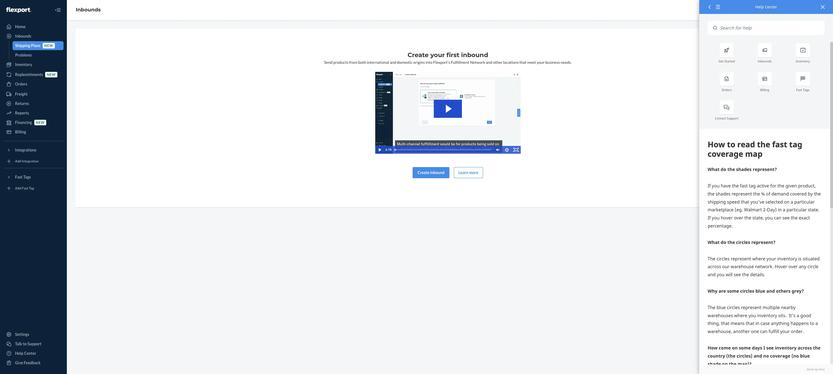 Task type: locate. For each thing, give the bounding box(es) containing it.
1 vertical spatial support
[[27, 342, 41, 347]]

and left other at the top of page
[[486, 60, 493, 65]]

add left the tag
[[15, 186, 21, 191]]

0 vertical spatial fast
[[797, 88, 803, 92]]

1 horizontal spatial inbounds link
[[76, 7, 101, 13]]

billing link
[[3, 128, 64, 137]]

video thumbnail image
[[376, 72, 521, 154], [376, 72, 521, 154]]

1 horizontal spatial your
[[537, 60, 545, 65]]

2 add from the top
[[15, 186, 21, 191]]

support
[[728, 116, 739, 120], [27, 342, 41, 347]]

fast
[[797, 88, 803, 92], [15, 175, 23, 180], [22, 186, 28, 191]]

fast tags button
[[3, 173, 64, 182]]

1 horizontal spatial fast tags
[[797, 88, 810, 92]]

0 vertical spatial inbound
[[462, 51, 489, 59]]

inventory
[[797, 59, 811, 63], [15, 62, 32, 67]]

1 vertical spatial fast tags
[[15, 175, 31, 180]]

contact
[[716, 116, 727, 120]]

freight
[[15, 92, 28, 96]]

1 vertical spatial billing
[[15, 130, 26, 134]]

0 horizontal spatial center
[[24, 351, 36, 356]]

0 vertical spatial orders
[[15, 82, 27, 86]]

feedback
[[24, 361, 41, 366]]

1 vertical spatial your
[[537, 60, 545, 65]]

learn
[[459, 170, 469, 175]]

1 vertical spatial create
[[418, 170, 430, 175]]

contact support
[[716, 116, 739, 120]]

tags
[[804, 88, 810, 92], [23, 175, 31, 180]]

shipping plans
[[15, 43, 41, 48]]

create inside button
[[418, 170, 430, 175]]

1 vertical spatial fast
[[15, 175, 23, 180]]

0 vertical spatial add
[[15, 159, 21, 164]]

0 horizontal spatial inbound
[[431, 170, 445, 175]]

support down settings link
[[27, 342, 41, 347]]

0 horizontal spatial and
[[390, 60, 397, 65]]

inbound inside button
[[431, 170, 445, 175]]

create inbound button
[[413, 167, 450, 178]]

help center link
[[3, 349, 64, 358]]

center
[[766, 4, 778, 9], [24, 351, 36, 356]]

inbound up the network
[[462, 51, 489, 59]]

add fast tag
[[15, 186, 34, 191]]

1 vertical spatial help
[[15, 351, 23, 356]]

0 vertical spatial center
[[766, 4, 778, 9]]

inbound left learn
[[431, 170, 445, 175]]

give feedback
[[15, 361, 41, 366]]

0 horizontal spatial help center
[[15, 351, 36, 356]]

0 vertical spatial support
[[728, 116, 739, 120]]

0 horizontal spatial support
[[27, 342, 41, 347]]

1 horizontal spatial and
[[486, 60, 493, 65]]

0 horizontal spatial your
[[431, 51, 445, 59]]

center down 'talk to support'
[[24, 351, 36, 356]]

both
[[359, 60, 367, 65]]

your
[[431, 51, 445, 59], [537, 60, 545, 65]]

by
[[816, 368, 819, 372]]

2 horizontal spatial inbounds
[[759, 59, 772, 63]]

create inside create your first inbound send products from both international and domestic origins into flexport's fulfillment network and other locations that meet your business needs.
[[408, 51, 429, 59]]

help up give
[[15, 351, 23, 356]]

returns
[[15, 101, 29, 106]]

your right meet at the right top of the page
[[537, 60, 545, 65]]

elevio by dixa link
[[708, 368, 826, 372]]

your up flexport's
[[431, 51, 445, 59]]

0 horizontal spatial inbounds
[[15, 34, 31, 38]]

help
[[756, 4, 765, 9], [15, 351, 23, 356]]

video element
[[376, 72, 521, 154]]

add left 'integration' on the top of the page
[[15, 159, 21, 164]]

0 vertical spatial create
[[408, 51, 429, 59]]

tag
[[29, 186, 34, 191]]

help up search "search field"
[[756, 4, 765, 9]]

tags inside dropdown button
[[23, 175, 31, 180]]

help center up search "search field"
[[756, 4, 778, 9]]

1 vertical spatial inbounds
[[15, 34, 31, 38]]

orders
[[15, 82, 27, 86], [722, 88, 732, 92]]

0 vertical spatial tags
[[804, 88, 810, 92]]

1 vertical spatial add
[[15, 186, 21, 191]]

give
[[15, 361, 23, 366]]

into
[[426, 60, 433, 65]]

new
[[44, 44, 53, 48], [47, 73, 56, 77], [36, 121, 45, 125]]

help center down the to
[[15, 351, 36, 356]]

center up search "search field"
[[766, 4, 778, 9]]

inbounds link
[[76, 7, 101, 13], [3, 32, 64, 41]]

fast inside dropdown button
[[15, 175, 23, 180]]

inbound inside create your first inbound send products from both international and domestic origins into flexport's fulfillment network and other locations that meet your business needs.
[[462, 51, 489, 59]]

create inbound
[[418, 170, 445, 175]]

new right plans
[[44, 44, 53, 48]]

billing
[[761, 88, 770, 92], [15, 130, 26, 134]]

to
[[23, 342, 27, 347]]

that
[[520, 60, 527, 65]]

help center
[[756, 4, 778, 9], [15, 351, 36, 356]]

and left domestic
[[390, 60, 397, 65]]

1 and from the left
[[390, 60, 397, 65]]

integration
[[22, 159, 39, 164]]

0 horizontal spatial fast tags
[[15, 175, 31, 180]]

support right "contact"
[[728, 116, 739, 120]]

and
[[390, 60, 397, 65], [486, 60, 493, 65]]

add for add integration
[[15, 159, 21, 164]]

fast tags
[[797, 88, 810, 92], [15, 175, 31, 180]]

elevio
[[808, 368, 815, 372]]

1 vertical spatial tags
[[23, 175, 31, 180]]

1 horizontal spatial center
[[766, 4, 778, 9]]

add
[[15, 159, 21, 164], [15, 186, 21, 191]]

0 vertical spatial new
[[44, 44, 53, 48]]

0 horizontal spatial tags
[[23, 175, 31, 180]]

0 vertical spatial inbounds
[[76, 7, 101, 13]]

locations
[[504, 60, 519, 65]]

0 vertical spatial billing
[[761, 88, 770, 92]]

1 horizontal spatial orders
[[722, 88, 732, 92]]

inbounds
[[76, 7, 101, 13], [15, 34, 31, 38], [759, 59, 772, 63]]

inbound
[[462, 51, 489, 59], [431, 170, 445, 175]]

learn more
[[459, 170, 479, 175]]

create
[[408, 51, 429, 59], [418, 170, 430, 175]]

shipping
[[15, 43, 30, 48]]

needs.
[[561, 60, 572, 65]]

1 vertical spatial inbounds link
[[3, 32, 64, 41]]

domestic
[[397, 60, 413, 65]]

inventory link
[[3, 60, 64, 69]]

0 vertical spatial help
[[756, 4, 765, 9]]

0 horizontal spatial inbounds link
[[3, 32, 64, 41]]

new down reports link
[[36, 121, 45, 125]]

first
[[447, 51, 460, 59]]

replenishments
[[15, 72, 43, 77]]

from
[[350, 60, 358, 65]]

0 horizontal spatial orders
[[15, 82, 27, 86]]

1 add from the top
[[15, 159, 21, 164]]

2 and from the left
[[486, 60, 493, 65]]

0 vertical spatial help center
[[756, 4, 778, 9]]

1 horizontal spatial inbound
[[462, 51, 489, 59]]

2 vertical spatial new
[[36, 121, 45, 125]]

new up orders link
[[47, 73, 56, 77]]

0 vertical spatial fast tags
[[797, 88, 810, 92]]

1 vertical spatial new
[[47, 73, 56, 77]]

1 vertical spatial inbound
[[431, 170, 445, 175]]

plans
[[31, 43, 41, 48]]

create for inbound
[[418, 170, 430, 175]]

dixa
[[820, 368, 826, 372]]



Task type: vqa. For each thing, say whether or not it's contained in the screenshot.
started
yes



Task type: describe. For each thing, give the bounding box(es) containing it.
integrations
[[15, 148, 36, 153]]

other
[[494, 60, 503, 65]]

more
[[470, 170, 479, 175]]

new for financing
[[36, 121, 45, 125]]

add for add fast tag
[[15, 186, 21, 191]]

talk
[[15, 342, 22, 347]]

problems
[[15, 53, 32, 57]]

1 vertical spatial orders
[[722, 88, 732, 92]]

home
[[15, 24, 26, 29]]

0 horizontal spatial billing
[[15, 130, 26, 134]]

flexport logo image
[[6, 7, 31, 13]]

2 vertical spatial inbounds
[[759, 59, 772, 63]]

elevio by dixa
[[808, 368, 826, 372]]

1 vertical spatial help center
[[15, 351, 36, 356]]

add integration link
[[3, 157, 64, 166]]

1 horizontal spatial help center
[[756, 4, 778, 9]]

integrations button
[[3, 146, 64, 155]]

get started
[[719, 59, 736, 63]]

fulfillment
[[451, 60, 470, 65]]

home link
[[3, 22, 64, 31]]

create your first inbound send products from both international and domestic origins into flexport's fulfillment network and other locations that meet your business needs.
[[324, 51, 572, 65]]

1 horizontal spatial inbounds
[[76, 7, 101, 13]]

0 vertical spatial your
[[431, 51, 445, 59]]

1 horizontal spatial support
[[728, 116, 739, 120]]

origins
[[414, 60, 425, 65]]

Search search field
[[718, 21, 826, 35]]

network
[[470, 60, 486, 65]]

support inside button
[[27, 342, 41, 347]]

orders link
[[3, 80, 64, 89]]

fast tags inside dropdown button
[[15, 175, 31, 180]]

new for shipping plans
[[44, 44, 53, 48]]

talk to support button
[[3, 340, 64, 349]]

close navigation image
[[55, 7, 61, 13]]

learn more button
[[454, 167, 484, 178]]

add fast tag link
[[3, 184, 64, 193]]

returns link
[[3, 99, 64, 108]]

1 horizontal spatial tags
[[804, 88, 810, 92]]

1 horizontal spatial billing
[[761, 88, 770, 92]]

1 vertical spatial center
[[24, 351, 36, 356]]

settings link
[[3, 330, 64, 339]]

started
[[725, 59, 736, 63]]

give feedback button
[[3, 359, 64, 368]]

international
[[367, 60, 390, 65]]

create for your
[[408, 51, 429, 59]]

flexport's
[[434, 60, 451, 65]]

0 vertical spatial inbounds link
[[76, 7, 101, 13]]

new for replenishments
[[47, 73, 56, 77]]

financing
[[15, 120, 32, 125]]

products
[[334, 60, 349, 65]]

2 vertical spatial fast
[[22, 186, 28, 191]]

reports
[[15, 111, 29, 115]]

problems link
[[12, 51, 64, 60]]

0 horizontal spatial inventory
[[15, 62, 32, 67]]

talk to support
[[15, 342, 41, 347]]

add integration
[[15, 159, 39, 164]]

1 horizontal spatial inventory
[[797, 59, 811, 63]]

0 horizontal spatial help
[[15, 351, 23, 356]]

settings
[[15, 332, 29, 337]]

meet
[[528, 60, 537, 65]]

business
[[546, 60, 561, 65]]

get
[[719, 59, 724, 63]]

reports link
[[3, 109, 64, 118]]

1 horizontal spatial help
[[756, 4, 765, 9]]

freight link
[[3, 90, 64, 99]]

send
[[324, 60, 333, 65]]



